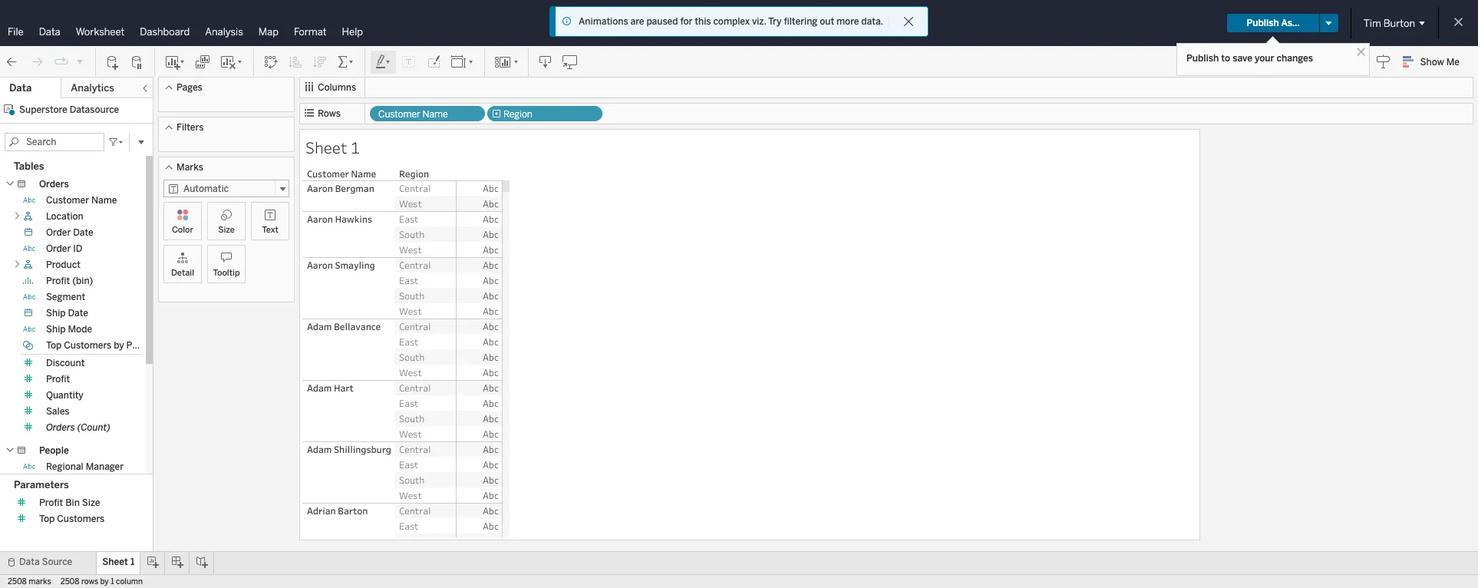 Task type: locate. For each thing, give the bounding box(es) containing it.
0 vertical spatial by
[[114, 340, 124, 351]]

ship for ship mode
[[46, 324, 66, 335]]

fit image
[[451, 54, 475, 69]]

name
[[423, 109, 448, 120], [91, 195, 117, 206]]

1 vertical spatial name
[[91, 195, 117, 206]]

order id
[[46, 243, 83, 254]]

top for top customers
[[39, 514, 55, 524]]

Search text field
[[5, 133, 104, 151]]

order
[[46, 227, 71, 238], [46, 243, 71, 254]]

1
[[351, 137, 360, 158], [130, 557, 135, 567], [111, 577, 114, 587]]

1 vertical spatial publish
[[1187, 53, 1219, 64]]

pause auto updates image
[[130, 54, 145, 69]]

info image
[[562, 16, 573, 27]]

sheet 1 up column at the left bottom
[[102, 557, 135, 567]]

customer name
[[379, 109, 448, 120], [46, 195, 117, 206]]

0 vertical spatial orders
[[39, 179, 69, 190]]

1 ship from the top
[[46, 308, 66, 319]]

superstore
[[19, 104, 67, 115]]

0 vertical spatial name
[[423, 109, 448, 120]]

0 horizontal spatial 2508
[[8, 577, 27, 587]]

customer
[[379, 109, 421, 120], [46, 195, 89, 206]]

0 horizontal spatial customer name
[[46, 195, 117, 206]]

try
[[769, 16, 782, 27]]

2508 left rows
[[60, 577, 79, 587]]

2508 rows by 1 column
[[60, 577, 143, 587]]

name down format workbook 'image'
[[423, 109, 448, 120]]

1 left column at the left bottom
[[111, 577, 114, 587]]

ship date
[[46, 308, 88, 319]]

0 horizontal spatial by
[[100, 577, 109, 587]]

filtering
[[784, 16, 818, 27]]

1 vertical spatial data
[[9, 82, 32, 94]]

1 vertical spatial orders
[[46, 422, 75, 433]]

order for order date
[[46, 227, 71, 238]]

1 vertical spatial by
[[100, 577, 109, 587]]

date
[[73, 227, 94, 238], [68, 308, 88, 319]]

order up order id
[[46, 227, 71, 238]]

ship mode
[[46, 324, 92, 335]]

parameters
[[14, 479, 69, 491]]

publish as... button
[[1228, 14, 1320, 32]]

customers down bin
[[57, 514, 105, 524]]

tables
[[14, 160, 44, 172]]

swap rows and columns image
[[263, 54, 279, 69]]

ship down segment
[[46, 308, 66, 319]]

as...
[[1282, 18, 1300, 28]]

1 vertical spatial order
[[46, 243, 71, 254]]

size up tooltip
[[218, 225, 235, 235]]

by
[[114, 340, 124, 351], [100, 577, 109, 587]]

0 vertical spatial order
[[46, 227, 71, 238]]

changes
[[1277, 53, 1314, 64]]

2 vertical spatial 1
[[111, 577, 114, 587]]

1 vertical spatial 1
[[130, 557, 135, 567]]

0 vertical spatial sheet
[[306, 137, 348, 158]]

0 horizontal spatial name
[[91, 195, 117, 206]]

1 vertical spatial customer
[[46, 195, 89, 206]]

0 vertical spatial top
[[46, 340, 62, 351]]

1 horizontal spatial size
[[218, 225, 235, 235]]

name up order date
[[91, 195, 117, 206]]

0 horizontal spatial customer
[[46, 195, 89, 206]]

ship
[[46, 308, 66, 319], [46, 324, 66, 335]]

0 horizontal spatial sheet 1
[[102, 557, 135, 567]]

customer name down show labels icon
[[379, 109, 448, 120]]

0 vertical spatial size
[[218, 225, 235, 235]]

publish as...
[[1247, 18, 1300, 28]]

date up mode
[[68, 308, 88, 319]]

me
[[1447, 57, 1460, 68]]

top customers by profit
[[46, 340, 150, 351]]

date for order date
[[73, 227, 94, 238]]

people
[[39, 445, 69, 456]]

0 horizontal spatial publish
[[1187, 53, 1219, 64]]

customers
[[64, 340, 112, 351], [57, 514, 105, 524]]

help
[[342, 26, 363, 38]]

size
[[218, 225, 235, 235], [82, 497, 100, 508]]

sheet 1 down rows
[[306, 137, 360, 158]]

collapse image
[[141, 84, 150, 93]]

date up id
[[73, 227, 94, 238]]

top down profit bin size
[[39, 514, 55, 524]]

ship down ship date
[[46, 324, 66, 335]]

profit
[[46, 276, 70, 286], [126, 340, 150, 351], [46, 374, 70, 385], [39, 497, 63, 508]]

tim
[[1364, 17, 1382, 29]]

customers down mode
[[64, 340, 112, 351]]

new data source image
[[105, 54, 121, 69]]

1 down columns
[[351, 137, 360, 158]]

1 vertical spatial customers
[[57, 514, 105, 524]]

1 horizontal spatial name
[[423, 109, 448, 120]]

0 vertical spatial 1
[[351, 137, 360, 158]]

replay animation image up the analytics
[[75, 56, 84, 66]]

1 2508 from the left
[[8, 577, 27, 587]]

0 horizontal spatial sheet
[[102, 557, 128, 567]]

1 up column at the left bottom
[[130, 557, 135, 567]]

orders down tables
[[39, 179, 69, 190]]

text
[[262, 225, 278, 235]]

2 2508 from the left
[[60, 577, 79, 587]]

0 vertical spatial publish
[[1247, 18, 1280, 28]]

undo image
[[5, 54, 20, 69]]

publish
[[1247, 18, 1280, 28], [1187, 53, 1219, 64]]

data up "2508 marks"
[[19, 557, 40, 567]]

0 vertical spatial sheet 1
[[306, 137, 360, 158]]

data source
[[19, 557, 72, 567]]

1 vertical spatial top
[[39, 514, 55, 524]]

1 horizontal spatial customer
[[379, 109, 421, 120]]

customer up location
[[46, 195, 89, 206]]

0 vertical spatial data
[[39, 26, 60, 38]]

order up 'product'
[[46, 243, 71, 254]]

customer down show labels icon
[[379, 109, 421, 120]]

sheet 1
[[306, 137, 360, 158], [102, 557, 135, 567]]

by for profit
[[114, 340, 124, 351]]

publish inside button
[[1247, 18, 1280, 28]]

workbook
[[730, 16, 789, 30]]

publish for publish as...
[[1247, 18, 1280, 28]]

1 horizontal spatial by
[[114, 340, 124, 351]]

show me button
[[1396, 50, 1474, 74]]

1 horizontal spatial sheet 1
[[306, 137, 360, 158]]

duplicate image
[[195, 54, 210, 69]]

sheet
[[306, 137, 348, 158], [102, 557, 128, 567]]

0 vertical spatial date
[[73, 227, 94, 238]]

to
[[1222, 53, 1231, 64]]

sheet up 2508 rows by 1 column
[[102, 557, 128, 567]]

sort descending image
[[312, 54, 328, 69]]

regional
[[46, 461, 83, 472]]

0 horizontal spatial 1
[[111, 577, 114, 587]]

orders (count)
[[46, 422, 110, 433]]

download image
[[538, 54, 554, 69]]

size right bin
[[82, 497, 100, 508]]

2 ship from the top
[[46, 324, 66, 335]]

data
[[39, 26, 60, 38], [9, 82, 32, 94], [19, 557, 40, 567]]

1 order from the top
[[46, 227, 71, 238]]

replay animation image right redo image
[[54, 54, 69, 69]]

2508 left the marks
[[8, 577, 27, 587]]

top for top customers by profit
[[46, 340, 62, 351]]

orders down sales at the left bottom of the page
[[46, 422, 75, 433]]

0 vertical spatial ship
[[46, 308, 66, 319]]

regional manager
[[46, 461, 124, 472]]

1 horizontal spatial 2508
[[60, 577, 79, 587]]

profit for profit bin size
[[39, 497, 63, 508]]

0 vertical spatial customer name
[[379, 109, 448, 120]]

orders
[[39, 179, 69, 190], [46, 422, 75, 433]]

ship for ship date
[[46, 308, 66, 319]]

save
[[1233, 53, 1253, 64]]

2508
[[8, 577, 27, 587], [60, 577, 79, 587]]

quantity
[[46, 390, 84, 401]]

0 vertical spatial customers
[[64, 340, 112, 351]]

1 horizontal spatial customer name
[[379, 109, 448, 120]]

profit for profit (bin)
[[46, 276, 70, 286]]

order for order id
[[46, 243, 71, 254]]

0 horizontal spatial size
[[82, 497, 100, 508]]

totals image
[[337, 54, 355, 69]]

animations are paused for this complex viz. try filtering out more data. alert
[[579, 15, 884, 28]]

source
[[42, 557, 72, 567]]

by for 1
[[100, 577, 109, 587]]

publish left to
[[1187, 53, 1219, 64]]

customer name up location
[[46, 195, 117, 206]]

show/hide cards image
[[494, 54, 519, 69]]

2 order from the top
[[46, 243, 71, 254]]

data up redo image
[[39, 26, 60, 38]]

1 horizontal spatial publish
[[1247, 18, 1280, 28]]

publish to save your changes
[[1187, 53, 1314, 64]]

1 vertical spatial date
[[68, 308, 88, 319]]

replay animation image
[[54, 54, 69, 69], [75, 56, 84, 66]]

publish left as... on the right top of page
[[1247, 18, 1280, 28]]

bin
[[65, 497, 80, 508]]

1 vertical spatial ship
[[46, 324, 66, 335]]

dashboard
[[140, 26, 190, 38]]

sheet down rows
[[306, 137, 348, 158]]

top up discount
[[46, 340, 62, 351]]

highlight image
[[375, 54, 392, 69]]

top
[[46, 340, 62, 351], [39, 514, 55, 524]]

data down the undo 'image'
[[9, 82, 32, 94]]

close image
[[1354, 45, 1369, 59]]

pages
[[177, 82, 202, 93]]



Task type: describe. For each thing, give the bounding box(es) containing it.
data guide image
[[1376, 54, 1392, 69]]

out
[[820, 16, 835, 27]]

1 vertical spatial sheet 1
[[102, 557, 135, 567]]

filters
[[177, 122, 204, 133]]

marks. press enter to open the view data window.. use arrow keys to navigate data visualization elements. image
[[456, 180, 503, 588]]

0 horizontal spatial replay animation image
[[54, 54, 69, 69]]

for
[[681, 16, 693, 27]]

animations
[[579, 16, 629, 27]]

format workbook image
[[426, 54, 441, 69]]

2508 for 2508 rows by 1 column
[[60, 577, 79, 587]]

customers for top customers
[[57, 514, 105, 524]]

1 vertical spatial sheet
[[102, 557, 128, 567]]

tooltip
[[213, 268, 240, 278]]

sales
[[46, 406, 69, 417]]

tim burton
[[1364, 17, 1416, 29]]

file
[[8, 26, 24, 38]]

sort ascending image
[[288, 54, 303, 69]]

mode
[[68, 324, 92, 335]]

2 horizontal spatial 1
[[351, 137, 360, 158]]

clear sheet image
[[220, 54, 244, 69]]

2 vertical spatial data
[[19, 557, 40, 567]]

new worksheet image
[[164, 54, 186, 69]]

column
[[116, 577, 143, 587]]

more
[[837, 16, 859, 27]]

publish your workbook to edit in tableau desktop image
[[563, 54, 578, 69]]

top customers
[[39, 514, 105, 524]]

0 vertical spatial customer
[[379, 109, 421, 120]]

redo image
[[29, 54, 45, 69]]

id
[[73, 243, 83, 254]]

show me
[[1421, 57, 1460, 68]]

rows
[[318, 108, 341, 119]]

location
[[46, 211, 83, 222]]

order date
[[46, 227, 94, 238]]

viz.
[[752, 16, 767, 27]]

datasource
[[70, 104, 119, 115]]

burton
[[1384, 17, 1416, 29]]

paused
[[647, 16, 678, 27]]

data.
[[862, 16, 884, 27]]

region
[[504, 109, 533, 120]]

2508 for 2508 marks
[[8, 577, 27, 587]]

new
[[701, 16, 727, 30]]

discount
[[46, 358, 85, 369]]

profit for profit
[[46, 374, 70, 385]]

product
[[46, 260, 81, 270]]

show
[[1421, 57, 1445, 68]]

analytics
[[71, 82, 114, 94]]

this
[[695, 16, 711, 27]]

show labels image
[[402, 54, 417, 69]]

publish for publish to save your changes
[[1187, 53, 1219, 64]]

1 horizontal spatial sheet
[[306, 137, 348, 158]]

columns
[[318, 82, 356, 93]]

1 horizontal spatial 1
[[130, 557, 135, 567]]

(bin)
[[72, 276, 93, 286]]

map
[[259, 26, 279, 38]]

rows
[[81, 577, 98, 587]]

profit bin size
[[39, 497, 100, 508]]

complex
[[714, 16, 750, 27]]

detail
[[171, 268, 194, 278]]

orders for orders (count)
[[46, 422, 75, 433]]

1 horizontal spatial replay animation image
[[75, 56, 84, 66]]

your
[[1255, 53, 1275, 64]]

marks
[[29, 577, 51, 587]]

color
[[172, 225, 193, 235]]

new workbook
[[701, 16, 789, 30]]

profit (bin)
[[46, 276, 93, 286]]

marks
[[177, 162, 203, 173]]

(count)
[[77, 422, 110, 433]]

animations are paused for this complex viz. try filtering out more data.
[[579, 16, 884, 27]]

are
[[631, 16, 645, 27]]

superstore datasource
[[19, 104, 119, 115]]

1 vertical spatial size
[[82, 497, 100, 508]]

format
[[294, 26, 327, 38]]

2508 marks
[[8, 577, 51, 587]]

customers for top customers by profit
[[64, 340, 112, 351]]

worksheet
[[76, 26, 125, 38]]

manager
[[86, 461, 124, 472]]

date for ship date
[[68, 308, 88, 319]]

segment
[[46, 292, 85, 303]]

analysis
[[205, 26, 243, 38]]

orders for orders
[[39, 179, 69, 190]]

1 vertical spatial customer name
[[46, 195, 117, 206]]



Task type: vqa. For each thing, say whether or not it's contained in the screenshot.
bottom Data
yes



